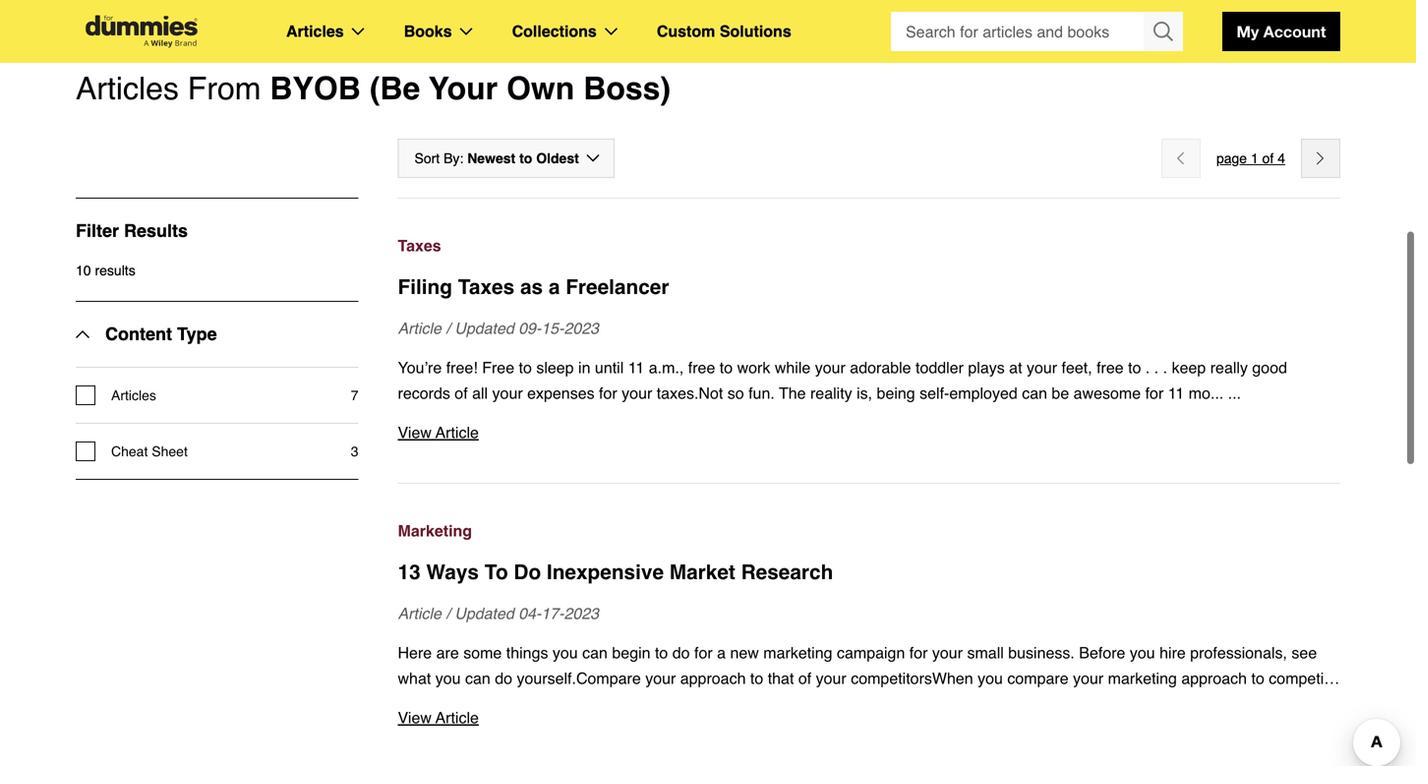 Task type: describe. For each thing, give the bounding box(es) containing it.
some
[[463, 644, 502, 662]]

2 . from the left
[[1155, 359, 1159, 377]]

1 . from the left
[[1146, 359, 1150, 377]]

your down campaign
[[816, 669, 847, 688]]

article down 'are'
[[436, 709, 479, 727]]

solutions
[[720, 22, 792, 40]]

here are some things you can begin to do for a new marketing campaign for your small business. before you hire professionals, see what you can do yourself.compare your approach to that of your competitorswhen you compare your marketing approach to competi...
[[398, 644, 1337, 688]]

a.m.,
[[649, 359, 684, 377]]

your
[[429, 70, 498, 107]]

results
[[95, 263, 135, 278]]

in
[[578, 359, 591, 377]]

filing
[[398, 275, 452, 299]]

3 . from the left
[[1163, 359, 1168, 377]]

10
[[76, 263, 91, 278]]

good
[[1253, 359, 1288, 377]]

of inside you're free! free to sleep in until 11 a.m., free to work while your adorable toddler plays at your feet, free to . . . keep really good records of all your expenses for your taxes.not so fun. the reality is, being self-employed can be awesome for 11 mo...
[[455, 384, 468, 402]]

filing taxes as a freelancer link
[[398, 272, 1341, 302]]

view for 13
[[398, 709, 432, 727]]

updated for ways
[[455, 604, 514, 623]]

keep
[[1172, 359, 1206, 377]]

type
[[177, 324, 217, 344]]

really
[[1211, 359, 1248, 377]]

article down all
[[436, 423, 479, 442]]

taxes link
[[398, 233, 1341, 259]]

15-
[[541, 319, 564, 337]]

sort by: newest to oldest
[[415, 150, 579, 166]]

my
[[1237, 22, 1259, 41]]

your up reality
[[815, 359, 846, 377]]

records
[[398, 384, 450, 402]]

expenses
[[527, 384, 595, 402]]

article / updated 09-15-2023
[[398, 319, 599, 337]]

as
[[520, 275, 543, 299]]

collections
[[512, 22, 597, 40]]

articles from byob (be your own boss)
[[76, 70, 671, 107]]

being
[[877, 384, 915, 402]]

view article link for filing taxes as a freelancer
[[398, 420, 1341, 446]]

toddler
[[916, 359, 964, 377]]

Search for articles and books text field
[[891, 12, 1146, 51]]

1 vertical spatial marketing
[[1108, 669, 1177, 688]]

plays
[[968, 359, 1005, 377]]

content
[[105, 324, 172, 344]]

content type
[[105, 324, 217, 344]]

13
[[398, 561, 421, 584]]

at
[[1009, 359, 1023, 377]]

employed
[[950, 384, 1018, 402]]

own
[[507, 70, 575, 107]]

work
[[737, 359, 771, 377]]

(be
[[370, 70, 420, 107]]

you up yourself.compare
[[553, 644, 578, 662]]

campaign
[[837, 644, 905, 662]]

filter
[[76, 221, 119, 241]]

to left that at bottom right
[[750, 669, 764, 688]]

newest
[[467, 150, 516, 166]]

things
[[506, 644, 548, 662]]

to down professionals,
[[1252, 669, 1265, 688]]

article / updated 04-17-2023
[[398, 604, 599, 623]]

your down begin
[[645, 669, 676, 688]]

before
[[1079, 644, 1126, 662]]

while
[[775, 359, 811, 377]]

cheat
[[111, 444, 148, 459]]

13 ways to do inexpensive market research link
[[398, 558, 1341, 587]]

0 vertical spatial do
[[673, 644, 690, 662]]

4
[[1278, 150, 1286, 166]]

0 horizontal spatial 11
[[628, 359, 645, 377]]

your left small
[[932, 644, 963, 662]]

open article categories image
[[352, 28, 365, 35]]

be
[[1052, 384, 1069, 402]]

1 vertical spatial 11
[[1168, 384, 1185, 402]]

/ for ways
[[446, 604, 450, 623]]

from
[[188, 70, 261, 107]]

2 free from the left
[[1097, 359, 1124, 377]]

view article link for 13 ways to do inexpensive market research
[[398, 705, 1341, 731]]

a inside here are some things you can begin to do for a new marketing campaign for your small business. before you hire professionals, see what you can do yourself.compare your approach to that of your competitorswhen you compare your marketing approach to competi...
[[717, 644, 726, 662]]

17-
[[541, 604, 564, 623]]

of inside button
[[1263, 150, 1274, 166]]

until
[[595, 359, 624, 377]]

free
[[482, 359, 515, 377]]

open book categories image
[[460, 28, 473, 35]]

are
[[436, 644, 459, 662]]

page 1 of 4
[[1217, 150, 1286, 166]]

article up you're
[[398, 319, 442, 337]]

1 free from the left
[[688, 359, 715, 377]]

hire
[[1160, 644, 1186, 662]]

marketing
[[398, 522, 472, 540]]

research
[[741, 561, 833, 584]]

to left the oldest
[[519, 150, 532, 166]]

by:
[[444, 150, 464, 166]]

what
[[398, 669, 431, 688]]

byob
[[270, 70, 361, 107]]

0 horizontal spatial can
[[465, 669, 491, 688]]

for right awesome
[[1146, 384, 1164, 402]]

books
[[404, 22, 452, 40]]

taxes.not
[[657, 384, 723, 402]]

here
[[398, 644, 432, 662]]

you down small
[[978, 669, 1003, 688]]

ways
[[426, 561, 479, 584]]

3
[[351, 444, 359, 459]]

my account link
[[1223, 12, 1341, 51]]

sort
[[415, 150, 440, 166]]

competitorswhen
[[851, 669, 974, 688]]



Task type: vqa. For each thing, say whether or not it's contained in the screenshot.
of within Here are some things you can begin to do for a new marketing campaign for your small business. Before you hire professionals, see what you can do yourself.Compare your approach to that of your competitorsWhen you compare your marketing approach to competi...
yes



Task type: locate. For each thing, give the bounding box(es) containing it.
view down the what
[[398, 709, 432, 727]]

view article for filing
[[398, 423, 479, 442]]

0 horizontal spatial taxes
[[398, 237, 441, 255]]

compare
[[1008, 669, 1069, 688]]

to
[[519, 150, 532, 166], [519, 359, 532, 377], [720, 359, 733, 377], [1128, 359, 1141, 377], [655, 644, 668, 662], [750, 669, 764, 688], [1252, 669, 1265, 688]]

2 view article link from the top
[[398, 705, 1341, 731]]

inexpensive
[[547, 561, 664, 584]]

content type button
[[76, 302, 217, 367]]

of
[[1263, 150, 1274, 166], [455, 384, 468, 402], [799, 669, 812, 688]]

self-
[[920, 384, 950, 402]]

business.
[[1008, 644, 1075, 662]]

2 vertical spatial articles
[[111, 388, 156, 403]]

do
[[673, 644, 690, 662], [495, 669, 513, 688]]

can
[[1022, 384, 1048, 402], [582, 644, 608, 662], [465, 669, 491, 688]]

0 horizontal spatial do
[[495, 669, 513, 688]]

2 vertical spatial can
[[465, 669, 491, 688]]

10 results
[[76, 263, 135, 278]]

articles up cheat on the left of the page
[[111, 388, 156, 403]]

1 vertical spatial updated
[[455, 604, 514, 623]]

marketing down hire
[[1108, 669, 1177, 688]]

group
[[891, 12, 1183, 51]]

can left be at right bottom
[[1022, 384, 1048, 402]]

taxes up filing at the left top of the page
[[398, 237, 441, 255]]

2 approach from the left
[[1182, 669, 1247, 688]]

articles left open article categories image at left
[[286, 22, 344, 40]]

2023 up in
[[564, 319, 599, 337]]

updated up some
[[455, 604, 514, 623]]

0 horizontal spatial approach
[[680, 669, 746, 688]]

custom solutions
[[657, 22, 792, 40]]

can down some
[[465, 669, 491, 688]]

0 horizontal spatial .
[[1146, 359, 1150, 377]]

1 vertical spatial view article link
[[398, 705, 1341, 731]]

of left 4
[[1263, 150, 1274, 166]]

for
[[599, 384, 617, 402], [1146, 384, 1164, 402], [694, 644, 713, 662], [910, 644, 928, 662]]

0 vertical spatial 2023
[[564, 319, 599, 337]]

account
[[1264, 22, 1326, 41]]

2 horizontal spatial of
[[1263, 150, 1274, 166]]

you're free! free to sleep in until 11 a.m., free to work while your adorable toddler plays at your feet, free to . . . keep really good records of all your expenses for your taxes.not so fun. the reality is, being self-employed can be awesome for 11 mo...
[[398, 359, 1288, 402]]

article up "here"
[[398, 604, 442, 623]]

1 / from the top
[[446, 319, 450, 337]]

0 vertical spatial updated
[[455, 319, 514, 337]]

marketing link
[[398, 518, 1341, 544]]

1 vertical spatial do
[[495, 669, 513, 688]]

1 2023 from the top
[[564, 319, 599, 337]]

view article link down here are some things you can begin to do for a new marketing campaign for your small business. before you hire professionals, see what you can do yourself.compare your approach to that of your competitorswhen you compare your marketing approach to competi...
[[398, 705, 1341, 731]]

for down until
[[599, 384, 617, 402]]

0 vertical spatial taxes
[[398, 237, 441, 255]]

view article link down is,
[[398, 420, 1341, 446]]

boss)
[[584, 70, 671, 107]]

do right begin
[[673, 644, 690, 662]]

of inside here are some things you can begin to do for a new marketing campaign for your small business. before you hire professionals, see what you can do yourself.compare your approach to that of your competitorswhen you compare your marketing approach to competi...
[[799, 669, 812, 688]]

a right the as
[[549, 275, 560, 299]]

you left hire
[[1130, 644, 1155, 662]]

so
[[728, 384, 744, 402]]

1 view article link from the top
[[398, 420, 1341, 446]]

view down records
[[398, 423, 432, 442]]

/ up the free!
[[446, 319, 450, 337]]

1 horizontal spatial marketing
[[1108, 669, 1177, 688]]

0 vertical spatial articles
[[286, 22, 344, 40]]

reality
[[810, 384, 852, 402]]

1
[[1251, 150, 1259, 166]]

for left new
[[694, 644, 713, 662]]

your
[[815, 359, 846, 377], [1027, 359, 1057, 377], [492, 384, 523, 402], [622, 384, 652, 402], [932, 644, 963, 662], [645, 669, 676, 688], [816, 669, 847, 688], [1073, 669, 1104, 688]]

sheet
[[152, 444, 188, 459]]

1 horizontal spatial can
[[582, 644, 608, 662]]

articles down the logo
[[76, 70, 179, 107]]

0 vertical spatial can
[[1022, 384, 1048, 402]]

0 vertical spatial a
[[549, 275, 560, 299]]

sleep
[[536, 359, 574, 377]]

1 vertical spatial of
[[455, 384, 468, 402]]

1 vertical spatial a
[[717, 644, 726, 662]]

articles
[[286, 22, 344, 40], [76, 70, 179, 107], [111, 388, 156, 403]]

mo...
[[1189, 384, 1224, 402]]

11
[[628, 359, 645, 377], [1168, 384, 1185, 402]]

view
[[398, 423, 432, 442], [398, 709, 432, 727]]

0 vertical spatial view article
[[398, 423, 479, 442]]

to right begin
[[655, 644, 668, 662]]

11 right until
[[628, 359, 645, 377]]

2 updated from the top
[[455, 604, 514, 623]]

2 view article from the top
[[398, 709, 479, 727]]

cheat sheet
[[111, 444, 188, 459]]

.
[[1146, 359, 1150, 377], [1155, 359, 1159, 377], [1163, 359, 1168, 377]]

0 vertical spatial of
[[1263, 150, 1274, 166]]

1 vertical spatial articles
[[76, 70, 179, 107]]

taxes
[[398, 237, 441, 255], [458, 275, 515, 299]]

2 view from the top
[[398, 709, 432, 727]]

open collections list image
[[605, 28, 618, 35]]

1 view from the top
[[398, 423, 432, 442]]

results
[[124, 221, 188, 241]]

1 horizontal spatial do
[[673, 644, 690, 662]]

logo image
[[76, 15, 208, 48]]

freelancer
[[566, 275, 669, 299]]

do
[[514, 561, 541, 584]]

your down free
[[492, 384, 523, 402]]

1 horizontal spatial a
[[717, 644, 726, 662]]

0 vertical spatial /
[[446, 319, 450, 337]]

page 1 of 4 button
[[1217, 147, 1286, 170]]

1 vertical spatial /
[[446, 604, 450, 623]]

0 horizontal spatial marketing
[[764, 644, 833, 662]]

0 vertical spatial marketing
[[764, 644, 833, 662]]

1 horizontal spatial 11
[[1168, 384, 1185, 402]]

can inside you're free! free to sleep in until 11 a.m., free to work while your adorable toddler plays at your feet, free to . . . keep really good records of all your expenses for your taxes.not so fun. the reality is, being self-employed can be awesome for 11 mo...
[[1022, 384, 1048, 402]]

close this dialog image
[[1387, 686, 1407, 706]]

09-
[[519, 319, 541, 337]]

market
[[670, 561, 736, 584]]

updated for taxes
[[455, 319, 514, 337]]

marketing
[[764, 644, 833, 662], [1108, 669, 1177, 688]]

of left all
[[455, 384, 468, 402]]

that
[[768, 669, 794, 688]]

you're
[[398, 359, 442, 377]]

1 vertical spatial taxes
[[458, 275, 515, 299]]

1 horizontal spatial of
[[799, 669, 812, 688]]

1 horizontal spatial taxes
[[458, 275, 515, 299]]

1 vertical spatial 2023
[[564, 604, 599, 623]]

updated
[[455, 319, 514, 337], [455, 604, 514, 623]]

1 approach from the left
[[680, 669, 746, 688]]

to right free
[[519, 359, 532, 377]]

04-
[[519, 604, 541, 623]]

articles for books
[[286, 22, 344, 40]]

2 2023 from the top
[[564, 604, 599, 623]]

my account
[[1237, 22, 1326, 41]]

view article down records
[[398, 423, 479, 442]]

article
[[398, 319, 442, 337], [436, 423, 479, 442], [398, 604, 442, 623], [436, 709, 479, 727]]

marketing up that at bottom right
[[764, 644, 833, 662]]

to up so
[[720, 359, 733, 377]]

2023 for inexpensive
[[564, 604, 599, 623]]

is,
[[857, 384, 873, 402]]

/ up 'are'
[[446, 604, 450, 623]]

2 horizontal spatial .
[[1163, 359, 1168, 377]]

0 vertical spatial view article link
[[398, 420, 1341, 446]]

the
[[779, 384, 806, 402]]

oldest
[[536, 150, 579, 166]]

2 / from the top
[[446, 604, 450, 623]]

7
[[351, 388, 359, 403]]

do down some
[[495, 669, 513, 688]]

small
[[967, 644, 1004, 662]]

professionals,
[[1190, 644, 1288, 662]]

a inside filing taxes as a freelancer link
[[549, 275, 560, 299]]

to up awesome
[[1128, 359, 1141, 377]]

0 horizontal spatial a
[[549, 275, 560, 299]]

11 down "keep"
[[1168, 384, 1185, 402]]

2023 for freelancer
[[564, 319, 599, 337]]

approach down new
[[680, 669, 746, 688]]

0 vertical spatial view
[[398, 423, 432, 442]]

view for filing
[[398, 423, 432, 442]]

your right at
[[1027, 359, 1057, 377]]

1 vertical spatial view article
[[398, 709, 479, 727]]

awesome
[[1074, 384, 1141, 402]]

1 horizontal spatial free
[[1097, 359, 1124, 377]]

taxes up article / updated 09-15-2023
[[458, 275, 515, 299]]

filing taxes as a freelancer
[[398, 275, 669, 299]]

of right that at bottom right
[[799, 669, 812, 688]]

filter results
[[76, 221, 188, 241]]

/ for taxes
[[446, 319, 450, 337]]

0 horizontal spatial free
[[688, 359, 715, 377]]

you
[[553, 644, 578, 662], [1130, 644, 1155, 662], [435, 669, 461, 688], [978, 669, 1003, 688]]

view article down the what
[[398, 709, 479, 727]]

page
[[1217, 150, 1247, 166]]

adorable
[[850, 359, 911, 377]]

2 vertical spatial of
[[799, 669, 812, 688]]

1 view article from the top
[[398, 423, 479, 442]]

1 vertical spatial can
[[582, 644, 608, 662]]

updated up free
[[455, 319, 514, 337]]

1 horizontal spatial approach
[[1182, 669, 1247, 688]]

free up taxes.not
[[688, 359, 715, 377]]

your down 'before'
[[1073, 669, 1104, 688]]

for up competitorswhen
[[910, 644, 928, 662]]

2023
[[564, 319, 599, 337], [564, 604, 599, 623]]

free up awesome
[[1097, 359, 1124, 377]]

a left new
[[717, 644, 726, 662]]

articles for 7
[[111, 388, 156, 403]]

can up yourself.compare
[[582, 644, 608, 662]]

0 horizontal spatial of
[[455, 384, 468, 402]]

see
[[1292, 644, 1317, 662]]

begin
[[612, 644, 651, 662]]

feet,
[[1062, 359, 1092, 377]]

13 ways to do inexpensive market research
[[398, 561, 833, 584]]

view article link
[[398, 420, 1341, 446], [398, 705, 1341, 731]]

1 horizontal spatial .
[[1155, 359, 1159, 377]]

approach down professionals,
[[1182, 669, 1247, 688]]

2023 down inexpensive
[[564, 604, 599, 623]]

1 vertical spatial view
[[398, 709, 432, 727]]

0 vertical spatial 11
[[628, 359, 645, 377]]

2 horizontal spatial can
[[1022, 384, 1048, 402]]

1 updated from the top
[[455, 319, 514, 337]]

view article for 13
[[398, 709, 479, 727]]

a
[[549, 275, 560, 299], [717, 644, 726, 662]]

you down 'are'
[[435, 669, 461, 688]]

your down until
[[622, 384, 652, 402]]

yourself.compare
[[517, 669, 641, 688]]



